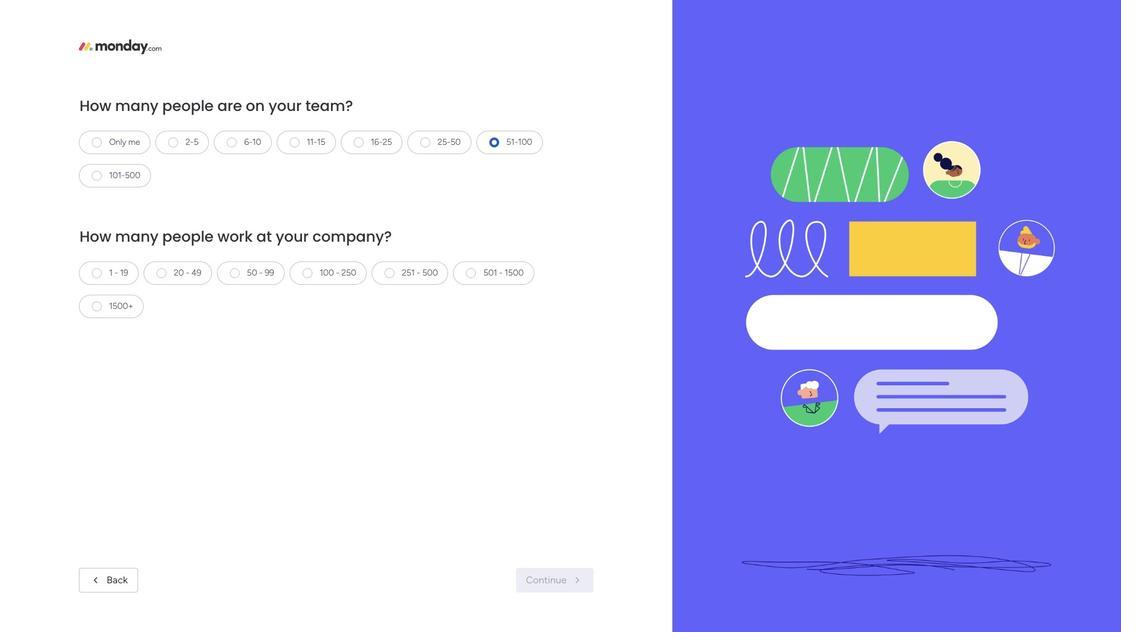 Task type: locate. For each thing, give the bounding box(es) containing it.
company?
[[313, 226, 392, 247]]

6-
[[244, 137, 252, 147]]

51-
[[507, 137, 518, 147]]

0 vertical spatial many
[[115, 96, 159, 116]]

- right 501
[[499, 268, 503, 278]]

1 people from the top
[[162, 96, 214, 116]]

team?
[[306, 96, 353, 116]]

-
[[115, 268, 118, 278], [186, 268, 189, 278], [259, 268, 263, 278], [336, 268, 340, 278], [417, 268, 420, 278], [499, 268, 503, 278]]

500 right 251
[[422, 268, 438, 278]]

how many people work in your company? image
[[673, 0, 1122, 632]]

how
[[80, 96, 111, 116], [80, 226, 111, 247]]

99
[[265, 268, 274, 278]]

how many people work at your company?
[[80, 226, 392, 247]]

4 - from the left
[[336, 268, 340, 278]]

your right at
[[276, 226, 309, 247]]

20
[[174, 268, 184, 278]]

how up only
[[80, 96, 111, 116]]

1 vertical spatial people
[[162, 226, 214, 247]]

0 vertical spatial 500
[[125, 170, 140, 181]]

501
[[484, 268, 497, 278]]

1 many from the top
[[115, 96, 159, 116]]

49
[[191, 268, 201, 278]]

1 horizontal spatial 100
[[518, 137, 533, 147]]

many up me
[[115, 96, 159, 116]]

1 vertical spatial 100
[[320, 268, 334, 278]]

- right the 1
[[115, 268, 118, 278]]

5 - from the left
[[417, 268, 420, 278]]

100
[[518, 137, 533, 147], [320, 268, 334, 278]]

2 how from the top
[[80, 226, 111, 247]]

0 horizontal spatial 50
[[247, 268, 257, 278]]

2 many from the top
[[115, 226, 159, 247]]

6 - from the left
[[499, 268, 503, 278]]

many up 19
[[115, 226, 159, 247]]

11-15
[[307, 137, 325, 147]]

0 vertical spatial your
[[269, 96, 302, 116]]

1 horizontal spatial 50
[[451, 137, 461, 147]]

- left '49'
[[186, 268, 189, 278]]

- left 250
[[336, 268, 340, 278]]

- for 50
[[259, 268, 263, 278]]

your right on
[[269, 96, 302, 116]]

back button
[[79, 568, 138, 593]]

- right 251
[[417, 268, 420, 278]]

11-
[[307, 137, 317, 147]]

only me
[[109, 137, 140, 147]]

1 horizontal spatial 500
[[422, 268, 438, 278]]

1500+
[[109, 301, 133, 311]]

people up 2-
[[162, 96, 214, 116]]

500 down me
[[125, 170, 140, 181]]

6-10
[[244, 137, 261, 147]]

1 vertical spatial how
[[80, 226, 111, 247]]

16-
[[371, 137, 383, 147]]

people up 20 - 49
[[162, 226, 214, 247]]

many for how many people work at your company?
[[115, 226, 159, 247]]

2-5
[[186, 137, 199, 147]]

people
[[162, 96, 214, 116], [162, 226, 214, 247]]

1 vertical spatial your
[[276, 226, 309, 247]]

50 left 99
[[247, 268, 257, 278]]

3 - from the left
[[259, 268, 263, 278]]

1 - from the left
[[115, 268, 118, 278]]

how for how many people are on your team?
[[80, 96, 111, 116]]

1500
[[505, 268, 524, 278]]

at
[[257, 226, 272, 247]]

0 vertical spatial people
[[162, 96, 214, 116]]

50 - 99
[[247, 268, 274, 278]]

- left 99
[[259, 268, 263, 278]]

2-
[[186, 137, 194, 147]]

0 horizontal spatial 100
[[320, 268, 334, 278]]

work
[[217, 226, 253, 247]]

how up the 1
[[80, 226, 111, 247]]

me
[[128, 137, 140, 147]]

0 vertical spatial how
[[80, 96, 111, 116]]

1 vertical spatial many
[[115, 226, 159, 247]]

- for 251
[[417, 268, 420, 278]]

- for 100
[[336, 268, 340, 278]]

500
[[125, 170, 140, 181], [422, 268, 438, 278]]

251
[[402, 268, 415, 278]]

101-
[[109, 170, 125, 181]]

- for 1
[[115, 268, 118, 278]]

2 - from the left
[[186, 268, 189, 278]]

1 how from the top
[[80, 96, 111, 116]]

your
[[269, 96, 302, 116], [276, 226, 309, 247]]

2 people from the top
[[162, 226, 214, 247]]

how many people are on your team?
[[80, 96, 353, 116]]

50
[[451, 137, 461, 147], [247, 268, 257, 278]]

many
[[115, 96, 159, 116], [115, 226, 159, 247]]

50 left 51-
[[451, 137, 461, 147]]



Task type: describe. For each thing, give the bounding box(es) containing it.
51-100
[[507, 137, 533, 147]]

5
[[194, 137, 199, 147]]

1
[[109, 268, 113, 278]]

25-
[[438, 137, 451, 147]]

250
[[342, 268, 356, 278]]

people for are
[[162, 96, 214, 116]]

many for how many people are on your team?
[[115, 96, 159, 116]]

on
[[246, 96, 265, 116]]

0 vertical spatial 100
[[518, 137, 533, 147]]

1 vertical spatial 50
[[247, 268, 257, 278]]

251 - 500
[[402, 268, 438, 278]]

0 horizontal spatial 500
[[125, 170, 140, 181]]

20 - 49
[[174, 268, 201, 278]]

logo image
[[79, 39, 162, 54]]

25-50
[[438, 137, 461, 147]]

100 - 250
[[320, 268, 356, 278]]

1 - 19
[[109, 268, 128, 278]]

how for how many people work at your company?
[[80, 226, 111, 247]]

- for 501
[[499, 268, 503, 278]]

back
[[107, 574, 128, 586]]

501 - 1500
[[484, 268, 524, 278]]

- for 20
[[186, 268, 189, 278]]

people for work
[[162, 226, 214, 247]]

15
[[317, 137, 325, 147]]

0 vertical spatial 50
[[451, 137, 461, 147]]

25
[[383, 137, 392, 147]]

101-500
[[109, 170, 140, 181]]

10
[[252, 137, 261, 147]]

19
[[120, 268, 128, 278]]

16-25
[[371, 137, 392, 147]]

your for on
[[269, 96, 302, 116]]

are
[[217, 96, 242, 116]]

only
[[109, 137, 126, 147]]

1 vertical spatial 500
[[422, 268, 438, 278]]

your for at
[[276, 226, 309, 247]]



Task type: vqa. For each thing, say whether or not it's contained in the screenshot.
second MANY from the bottom
yes



